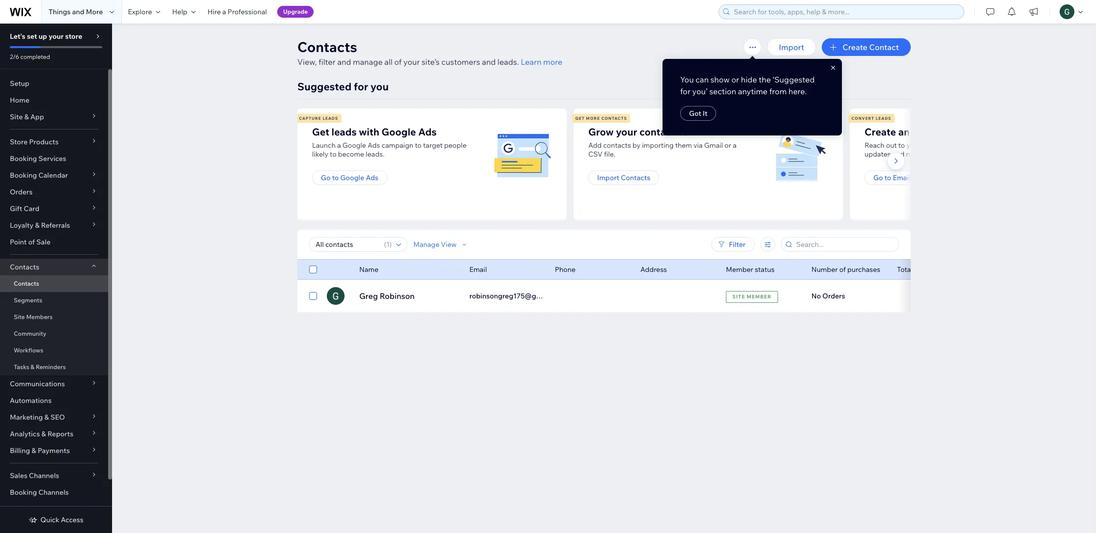 Task type: vqa. For each thing, say whether or not it's contained in the screenshot.
Sites
no



Task type: describe. For each thing, give the bounding box(es) containing it.
store products button
[[0, 134, 108, 150]]

gift card
[[10, 204, 39, 213]]

manage
[[413, 240, 439, 249]]

store products
[[10, 138, 59, 146]]

filter button
[[711, 237, 755, 252]]

likely
[[312, 150, 328, 159]]

community link
[[0, 326, 108, 343]]

help
[[172, 7, 187, 16]]

learn more button
[[521, 56, 562, 68]]

go to email marketing
[[874, 174, 945, 182]]

hide
[[741, 75, 757, 85]]

import for import contacts
[[597, 174, 619, 182]]

view,
[[297, 57, 317, 67]]

view link
[[831, 288, 873, 305]]

hire a professional
[[208, 7, 267, 16]]

ads inside go to google ads "button"
[[366, 174, 378, 182]]

of for number of purchases
[[839, 265, 846, 274]]

leads. inside contacts view, filter and manage all of your site's customers and leads. learn more
[[498, 57, 519, 67]]

point of sale link
[[0, 234, 108, 251]]

orders button
[[0, 184, 108, 201]]

or inside the "you can show or hide the 'suggested for you' section anytime from here."
[[731, 75, 739, 85]]

booking services link
[[0, 150, 108, 167]]

sale
[[36, 238, 51, 247]]

greg robinson image
[[327, 288, 345, 305]]

marketing inside popup button
[[10, 413, 43, 422]]

to left "target" at top left
[[415, 141, 422, 150]]

billing
[[10, 447, 30, 456]]

go for create
[[874, 174, 883, 182]]

setup link
[[0, 75, 108, 92]]

more.
[[906, 150, 924, 159]]

things
[[49, 7, 71, 16]]

hire
[[208, 7, 221, 16]]

robinsongreg175@gmail.com
[[469, 292, 565, 301]]

hire a professional link
[[202, 0, 273, 24]]

phone
[[555, 265, 576, 274]]

by
[[633, 141, 640, 150]]

seo
[[50, 413, 65, 422]]

you
[[371, 80, 389, 93]]

and right 'filter'
[[337, 57, 351, 67]]

them
[[675, 141, 692, 150]]

sales
[[10, 472, 27, 481]]

more
[[86, 7, 103, 16]]

communications
[[10, 380, 65, 389]]

site for site & app
[[10, 113, 23, 121]]

site & app
[[10, 113, 44, 121]]

referrals
[[41, 221, 70, 230]]

number of purchases
[[812, 265, 880, 274]]

got it button
[[680, 106, 716, 121]]

import for import
[[779, 42, 804, 52]]

all
[[384, 57, 393, 67]]

site members
[[14, 314, 53, 321]]

more
[[586, 116, 600, 121]]

create an email campaign reach out to your subscribers with newsletters, updates and more.
[[865, 126, 1015, 159]]

upgrade
[[283, 8, 308, 15]]

list
[[678, 126, 692, 138]]

leads for create
[[876, 116, 891, 121]]

loyalty & referrals button
[[0, 217, 108, 234]]

campaign inside the get leads with google ads launch a google ads campaign to target people likely to become leads.
[[382, 141, 413, 150]]

a inside grow your contact list add contacts by importing them via gmail or a csv file.
[[733, 141, 737, 150]]

csv
[[588, 150, 603, 159]]

go for get
[[321, 174, 331, 182]]

things and more
[[49, 7, 103, 16]]

& for marketing
[[44, 413, 49, 422]]

Search for tools, apps, help & more... field
[[731, 5, 961, 19]]

point of sale
[[10, 238, 51, 247]]

channels for booking channels
[[38, 489, 69, 497]]

total amount spent
[[897, 265, 959, 274]]

2/6
[[10, 53, 19, 60]]

to inside "button"
[[332, 174, 339, 182]]

you can show or hide the 'suggested for you' section anytime from here.
[[680, 75, 815, 96]]

let's
[[10, 32, 25, 41]]

create for contact
[[843, 42, 868, 52]]

site for site member
[[732, 294, 745, 300]]

an
[[898, 126, 910, 138]]

you
[[680, 75, 694, 85]]

your inside the sidebar element
[[49, 32, 64, 41]]

home
[[10, 96, 29, 105]]

suggested for you
[[297, 80, 389, 93]]

reach
[[865, 141, 885, 150]]

email inside button
[[893, 174, 911, 182]]

store
[[65, 32, 82, 41]]

upgrade button
[[277, 6, 314, 18]]

file.
[[604, 150, 615, 159]]

add
[[588, 141, 602, 150]]

0 horizontal spatial a
[[222, 7, 226, 16]]

with inside the get leads with google ads launch a google ads campaign to target people likely to become leads.
[[359, 126, 379, 138]]

site members link
[[0, 309, 108, 326]]

marketing inside button
[[912, 174, 945, 182]]

to inside button
[[885, 174, 891, 182]]

to inside create an email campaign reach out to your subscribers with newsletters, updates and more.
[[898, 141, 905, 150]]

0 vertical spatial ads
[[418, 126, 437, 138]]

booking channels link
[[0, 485, 108, 501]]

booking channels
[[10, 489, 69, 497]]

(
[[384, 240, 386, 249]]

sales channels button
[[0, 468, 108, 485]]

a inside the get leads with google ads launch a google ads campaign to target people likely to become leads.
[[337, 141, 341, 150]]

campaign inside create an email campaign reach out to your subscribers with newsletters, updates and more.
[[940, 126, 986, 138]]

contacts inside "link"
[[14, 280, 39, 288]]

suggested
[[297, 80, 352, 93]]

let's set up your store
[[10, 32, 82, 41]]

store
[[10, 138, 28, 146]]

import button
[[767, 38, 816, 56]]

from
[[769, 87, 787, 96]]



Task type: locate. For each thing, give the bounding box(es) containing it.
2 vertical spatial of
[[839, 265, 846, 274]]

0 vertical spatial of
[[394, 57, 402, 67]]

marketing & seo button
[[0, 409, 108, 426]]

go inside "button"
[[321, 174, 331, 182]]

booking for booking services
[[10, 154, 37, 163]]

and left more.
[[892, 150, 905, 159]]

member left "status" at the right
[[726, 265, 753, 274]]

products
[[29, 138, 59, 146]]

quick access button
[[29, 516, 83, 525]]

point
[[10, 238, 27, 247]]

can
[[696, 75, 709, 85]]

0 vertical spatial with
[[359, 126, 379, 138]]

workflows
[[14, 347, 43, 354]]

0 horizontal spatial leads.
[[366, 150, 385, 159]]

1 vertical spatial campaign
[[382, 141, 413, 150]]

1 vertical spatial marketing
[[10, 413, 43, 422]]

& right billing
[[32, 447, 36, 456]]

2 leads from the left
[[876, 116, 891, 121]]

help button
[[166, 0, 202, 24]]

0 vertical spatial site
[[10, 113, 23, 121]]

of left sale
[[28, 238, 35, 247]]

grow your contact list add contacts by importing them via gmail or a csv file.
[[588, 126, 737, 159]]

go inside button
[[874, 174, 883, 182]]

learn
[[521, 57, 542, 67]]

member down "status" at the right
[[747, 294, 772, 300]]

booking up settings
[[10, 489, 37, 497]]

0 vertical spatial email
[[893, 174, 911, 182]]

&
[[24, 113, 29, 121], [35, 221, 40, 230], [31, 364, 34, 371], [44, 413, 49, 422], [41, 430, 46, 439], [32, 447, 36, 456]]

target
[[423, 141, 443, 150]]

your inside create an email campaign reach out to your subscribers with newsletters, updates and more.
[[907, 141, 921, 150]]

2 horizontal spatial of
[[839, 265, 846, 274]]

1 horizontal spatial of
[[394, 57, 402, 67]]

channels
[[29, 472, 59, 481], [38, 489, 69, 497]]

0 vertical spatial campaign
[[940, 126, 986, 138]]

purchases
[[847, 265, 880, 274]]

for inside the "you can show or hide the 'suggested for you' section anytime from here."
[[680, 87, 691, 96]]

explore
[[128, 7, 152, 16]]

automations link
[[0, 393, 108, 409]]

and left more
[[72, 7, 84, 16]]

or right gmail
[[725, 141, 731, 150]]

1 horizontal spatial import
[[779, 42, 804, 52]]

1 vertical spatial leads.
[[366, 150, 385, 159]]

a right gmail
[[733, 141, 737, 150]]

analytics
[[10, 430, 40, 439]]

manage view button
[[413, 240, 469, 249]]

your inside grow your contact list add contacts by importing them via gmail or a csv file.
[[616, 126, 637, 138]]

0 vertical spatial member
[[726, 265, 753, 274]]

leads up get
[[323, 116, 338, 121]]

get
[[575, 116, 585, 121]]

0 vertical spatial create
[[843, 42, 868, 52]]

capture
[[299, 116, 321, 121]]

to down "become"
[[332, 174, 339, 182]]

channels inside sales channels popup button
[[29, 472, 59, 481]]

0 horizontal spatial of
[[28, 238, 35, 247]]

booking inside the booking channels link
[[10, 489, 37, 497]]

orders right no
[[823, 292, 845, 301]]

booking inside booking services link
[[10, 154, 37, 163]]

1 go from the left
[[321, 174, 331, 182]]

1 vertical spatial or
[[725, 141, 731, 150]]

view
[[441, 240, 457, 249], [842, 291, 861, 301]]

community
[[14, 330, 46, 338]]

via
[[694, 141, 703, 150]]

of for point of sale
[[28, 238, 35, 247]]

channels down sales channels popup button
[[38, 489, 69, 497]]

to down updates
[[885, 174, 891, 182]]

your right the up
[[49, 32, 64, 41]]

0 horizontal spatial go
[[321, 174, 331, 182]]

customers
[[441, 57, 480, 67]]

convert leads
[[852, 116, 891, 121]]

settings link
[[0, 501, 108, 518]]

1 vertical spatial of
[[28, 238, 35, 247]]

got it
[[689, 109, 707, 118]]

site
[[10, 113, 23, 121], [732, 294, 745, 300], [14, 314, 25, 321]]

leads right convert
[[876, 116, 891, 121]]

amount
[[914, 265, 939, 274]]

campaign up subscribers
[[940, 126, 986, 138]]

workflows link
[[0, 343, 108, 359]]

0 horizontal spatial with
[[359, 126, 379, 138]]

member status
[[726, 265, 775, 274]]

leads. left the learn
[[498, 57, 519, 67]]

no
[[812, 292, 821, 301]]

and right customers
[[482, 57, 496, 67]]

1 vertical spatial google
[[342, 141, 366, 150]]

ads up "target" at top left
[[418, 126, 437, 138]]

1 horizontal spatial leads
[[876, 116, 891, 121]]

contacts up 'filter'
[[297, 38, 357, 56]]

email up the robinsongreg175@gmail.com
[[469, 265, 487, 274]]

None checkbox
[[309, 264, 317, 276], [309, 291, 317, 302], [309, 264, 317, 276], [309, 291, 317, 302]]

& right loyalty
[[35, 221, 40, 230]]

services
[[38, 154, 66, 163]]

0 vertical spatial import
[[779, 42, 804, 52]]

'suggested
[[773, 75, 815, 85]]

email down more.
[[893, 174, 911, 182]]

Unsaved view field
[[313, 238, 381, 252]]

it
[[703, 109, 707, 118]]

view down number of purchases
[[842, 291, 861, 301]]

tasks & reminders link
[[0, 359, 108, 376]]

0 horizontal spatial for
[[354, 80, 368, 93]]

segments link
[[0, 292, 108, 309]]

2 vertical spatial booking
[[10, 489, 37, 497]]

1 vertical spatial ads
[[368, 141, 380, 150]]

site for site members
[[14, 314, 25, 321]]

list
[[296, 109, 1096, 220]]

1 vertical spatial channels
[[38, 489, 69, 497]]

the
[[759, 75, 771, 85]]

sidebar element
[[0, 24, 112, 534]]

go down likely
[[321, 174, 331, 182]]

professional
[[228, 7, 267, 16]]

contacts
[[603, 141, 631, 150]]

1 vertical spatial with
[[961, 141, 975, 150]]

1 vertical spatial orders
[[823, 292, 845, 301]]

list containing get leads with google ads
[[296, 109, 1096, 220]]

1 horizontal spatial email
[[893, 174, 911, 182]]

with inside create an email campaign reach out to your subscribers with newsletters, updates and more.
[[961, 141, 975, 150]]

1 horizontal spatial marketing
[[912, 174, 945, 182]]

contacts inside contacts view, filter and manage all of your site's customers and leads. learn more
[[297, 38, 357, 56]]

create left contact
[[843, 42, 868, 52]]

& left reports
[[41, 430, 46, 439]]

1 horizontal spatial orders
[[823, 292, 845, 301]]

tasks & reminders
[[14, 364, 66, 371]]

1 horizontal spatial or
[[731, 75, 739, 85]]

Search... field
[[793, 238, 896, 252]]

1 horizontal spatial leads.
[[498, 57, 519, 67]]

google
[[382, 126, 416, 138], [342, 141, 366, 150], [340, 174, 364, 182]]

create up reach
[[865, 126, 896, 138]]

3 booking from the top
[[10, 489, 37, 497]]

marketing up analytics
[[10, 413, 43, 422]]

booking for booking channels
[[10, 489, 37, 497]]

contacts link
[[0, 276, 108, 292]]

got
[[689, 109, 701, 118]]

0 vertical spatial marketing
[[912, 174, 945, 182]]

leads. inside the get leads with google ads launch a google ads campaign to target people likely to become leads.
[[366, 150, 385, 159]]

setup
[[10, 79, 29, 88]]

leads for get
[[323, 116, 338, 121]]

leads
[[332, 126, 357, 138]]

2 vertical spatial google
[[340, 174, 364, 182]]

leads
[[323, 116, 338, 121], [876, 116, 891, 121]]

status
[[755, 265, 775, 274]]

spent
[[941, 265, 959, 274]]

or inside grow your contact list add contacts by importing them via gmail or a csv file.
[[725, 141, 731, 150]]

a down leads
[[337, 141, 341, 150]]

go down updates
[[874, 174, 883, 182]]

1 booking from the top
[[10, 154, 37, 163]]

1 horizontal spatial go
[[874, 174, 883, 182]]

create for an
[[865, 126, 896, 138]]

site inside dropdown button
[[10, 113, 23, 121]]

contacts up segments
[[14, 280, 39, 288]]

contacts down the "by"
[[621, 174, 650, 182]]

contacts inside button
[[621, 174, 650, 182]]

billing & payments
[[10, 447, 70, 456]]

booking inside booking calendar dropdown button
[[10, 171, 37, 180]]

contacts
[[297, 38, 357, 56], [621, 174, 650, 182], [10, 263, 39, 272], [14, 280, 39, 288]]

1 horizontal spatial view
[[842, 291, 861, 301]]

contact
[[639, 126, 675, 138]]

marketing down more.
[[912, 174, 945, 182]]

1 vertical spatial booking
[[10, 171, 37, 180]]

billing & payments button
[[0, 443, 108, 460]]

1 vertical spatial import
[[597, 174, 619, 182]]

contacts inside dropdown button
[[10, 263, 39, 272]]

channels up the booking channels on the bottom left
[[29, 472, 59, 481]]

campaign left "target" at top left
[[382, 141, 413, 150]]

to right likely
[[330, 150, 337, 159]]

booking services
[[10, 154, 66, 163]]

anytime
[[738, 87, 768, 96]]

gmail
[[704, 141, 723, 150]]

2 vertical spatial site
[[14, 314, 25, 321]]

0 vertical spatial orders
[[10, 188, 33, 197]]

contacts down "point of sale"
[[10, 263, 39, 272]]

your down an
[[907, 141, 921, 150]]

analytics & reports
[[10, 430, 73, 439]]

site member
[[732, 294, 772, 300]]

importing
[[642, 141, 674, 150]]

import up 'suggested in the right top of the page
[[779, 42, 804, 52]]

1 horizontal spatial campaign
[[940, 126, 986, 138]]

0 vertical spatial or
[[731, 75, 739, 85]]

booking down booking services
[[10, 171, 37, 180]]

robinson
[[380, 291, 415, 301]]

go
[[321, 174, 331, 182], [874, 174, 883, 182]]

& for loyalty
[[35, 221, 40, 230]]

for down you
[[680, 87, 691, 96]]

booking calendar button
[[0, 167, 108, 184]]

your inside contacts view, filter and manage all of your site's customers and leads. learn more
[[403, 57, 420, 67]]

app
[[30, 113, 44, 121]]

booking for booking calendar
[[10, 171, 37, 180]]

2 horizontal spatial a
[[733, 141, 737, 150]]

with right subscribers
[[961, 141, 975, 150]]

1 horizontal spatial for
[[680, 87, 691, 96]]

segments
[[14, 297, 42, 304]]

channels for sales channels
[[29, 472, 59, 481]]

1 vertical spatial email
[[469, 265, 487, 274]]

your up "contacts"
[[616, 126, 637, 138]]

site down home
[[10, 113, 23, 121]]

0 horizontal spatial email
[[469, 265, 487, 274]]

here.
[[788, 87, 807, 96]]

2 go from the left
[[874, 174, 883, 182]]

0 vertical spatial leads.
[[498, 57, 519, 67]]

1 vertical spatial member
[[747, 294, 772, 300]]

0 horizontal spatial marketing
[[10, 413, 43, 422]]

updates
[[865, 150, 891, 159]]

import contacts button
[[588, 171, 659, 185]]

with right leads
[[359, 126, 379, 138]]

booking calendar
[[10, 171, 68, 180]]

import inside button
[[779, 42, 804, 52]]

payments
[[38, 447, 70, 456]]

members
[[26, 314, 53, 321]]

0 horizontal spatial orders
[[10, 188, 33, 197]]

create inside button
[[843, 42, 868, 52]]

create inside create an email campaign reach out to your subscribers with newsletters, updates and more.
[[865, 126, 896, 138]]

& left app
[[24, 113, 29, 121]]

of right all
[[394, 57, 402, 67]]

1 vertical spatial view
[[842, 291, 861, 301]]

& for site
[[24, 113, 29, 121]]

create contact
[[843, 42, 899, 52]]

booking down store
[[10, 154, 37, 163]]

view right manage
[[441, 240, 457, 249]]

1 horizontal spatial with
[[961, 141, 975, 150]]

1 leads from the left
[[323, 116, 338, 121]]

site down the member status
[[732, 294, 745, 300]]

and inside create an email campaign reach out to your subscribers with newsletters, updates and more.
[[892, 150, 905, 159]]

0 horizontal spatial campaign
[[382, 141, 413, 150]]

1 horizontal spatial a
[[337, 141, 341, 150]]

site down segments
[[14, 314, 25, 321]]

channels inside the booking channels link
[[38, 489, 69, 497]]

1 vertical spatial site
[[732, 294, 745, 300]]

home link
[[0, 92, 108, 109]]

of inside contacts view, filter and manage all of your site's customers and leads. learn more
[[394, 57, 402, 67]]

newsletters,
[[977, 141, 1015, 150]]

orders inside "popup button"
[[10, 188, 33, 197]]

0 horizontal spatial import
[[597, 174, 619, 182]]

site's
[[422, 57, 440, 67]]

import down file.
[[597, 174, 619, 182]]

0 horizontal spatial view
[[441, 240, 457, 249]]

a right hire
[[222, 7, 226, 16]]

section
[[709, 87, 736, 96]]

& left seo
[[44, 413, 49, 422]]

of inside the sidebar element
[[28, 238, 35, 247]]

greg
[[359, 291, 378, 301]]

completed
[[20, 53, 50, 60]]

for left you
[[354, 80, 368, 93]]

of right number
[[839, 265, 846, 274]]

contacts view, filter and manage all of your site's customers and leads. learn more
[[297, 38, 562, 67]]

0 vertical spatial google
[[382, 126, 416, 138]]

your left site's
[[403, 57, 420, 67]]

ads right "become"
[[368, 141, 380, 150]]

number
[[812, 265, 838, 274]]

2 vertical spatial ads
[[366, 174, 378, 182]]

google inside go to google ads "button"
[[340, 174, 364, 182]]

ads down the get leads with google ads launch a google ads campaign to target people likely to become leads.
[[366, 174, 378, 182]]

or left hide in the right of the page
[[731, 75, 739, 85]]

0 horizontal spatial leads
[[323, 116, 338, 121]]

calendar
[[38, 171, 68, 180]]

loyalty
[[10, 221, 33, 230]]

more
[[543, 57, 562, 67]]

0 horizontal spatial or
[[725, 141, 731, 150]]

1 vertical spatial create
[[865, 126, 896, 138]]

& for analytics
[[41, 430, 46, 439]]

to right out
[[898, 141, 905, 150]]

0 vertical spatial view
[[441, 240, 457, 249]]

import inside button
[[597, 174, 619, 182]]

& for billing
[[32, 447, 36, 456]]

& right tasks
[[31, 364, 34, 371]]

0 vertical spatial channels
[[29, 472, 59, 481]]

& for tasks
[[31, 364, 34, 371]]

0 vertical spatial booking
[[10, 154, 37, 163]]

go to google ads button
[[312, 171, 387, 185]]

2 booking from the top
[[10, 171, 37, 180]]

leads. right "become"
[[366, 150, 385, 159]]

orders up gift card
[[10, 188, 33, 197]]



